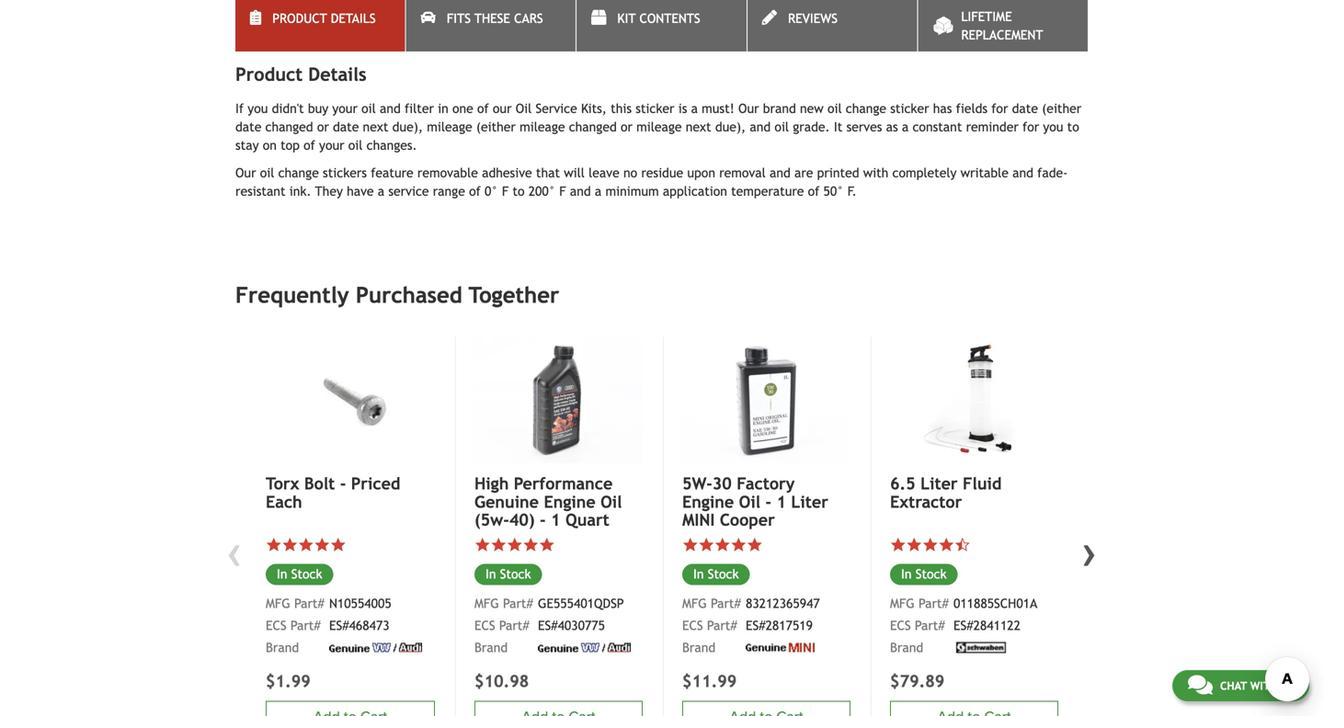 Task type: describe. For each thing, give the bounding box(es) containing it.
high performance genuine engine oil (5w-40) - 1 quart link
[[475, 474, 643, 530]]

in stock for 5w-30 factory engine oil - 1 liter mini cooper
[[694, 567, 739, 582]]

lifetime
[[962, 9, 1012, 24]]

our oil change stickers feature removable adhesive that will leave no residue upon removal and are printed with completely writable and fade- resistant ink. they have a service range of 0° f to 200° f and a minimum application temperature of 50° f.
[[235, 166, 1068, 199]]

reviews
[[788, 11, 838, 26]]

extractor
[[890, 492, 962, 512]]

of inside our oil change stickers feature removable adhesive that will leave no residue upon removal and are printed with completely writable and fade- resistant ink. they have a service range of 0° f to 200° f and a minimum application temperature of 50° f.
[[469, 184, 481, 199]]

in for torx bolt - priced each
[[277, 567, 288, 582]]

$10.98
[[475, 672, 529, 691]]

ecs for $1.99
[[266, 619, 287, 633]]

buy
[[308, 101, 329, 116]]

mfg part# n10554005 ecs part# es#468473 brand
[[266, 597, 392, 655]]

es#468473
[[329, 619, 390, 633]]

next
[[686, 120, 712, 134]]

stickers
[[323, 166, 367, 180]]

2 f from the left
[[560, 184, 566, 199]]

and up the next due),
[[380, 101, 401, 116]]

30
[[713, 474, 732, 494]]

this
[[611, 101, 632, 116]]

chat
[[1221, 680, 1248, 693]]

in stock for 6.5 liter fluid extractor
[[902, 567, 947, 582]]

are
[[795, 166, 814, 180]]

oil down 'brand'
[[775, 120, 789, 134]]

genuine volkswagen audi image for $10.98
[[538, 644, 631, 653]]

reviews link
[[748, 0, 918, 52]]

change inside our oil change stickers feature removable adhesive that will leave no residue upon removal and are printed with completely writable and fade- resistant ink. they have a service range of 0° f to 200° f and a minimum application temperature of 50° f.
[[278, 166, 319, 180]]

frequently
[[235, 283, 349, 308]]

cars
[[514, 11, 543, 26]]

has
[[933, 101, 953, 116]]

1 mileage from the left
[[427, 120, 472, 134]]

1 horizontal spatial you
[[1044, 120, 1064, 134]]

replacement
[[962, 28, 1044, 42]]

kit contents link
[[577, 0, 747, 52]]

ecs for $79.89
[[890, 619, 911, 633]]

change inside if you didn't buy your oil and filter in one of our oil service kits, this sticker is a must! our brand new oil change sticker has fields for date (either date changed or date next due), mileage (either mileage changed or mileage next due), and oil grade. it serves as a constant reminder for you to stay on top of your oil changes.
[[846, 101, 887, 116]]

1 inside the 'high performance genuine engine oil (5w-40) - 1 quart'
[[551, 511, 561, 530]]

our
[[493, 101, 512, 116]]

each
[[266, 492, 302, 512]]

bolt
[[304, 474, 335, 494]]

service
[[389, 184, 429, 199]]

(5w-
[[475, 511, 510, 530]]

part# left the 'ge555401qdsp'
[[503, 597, 533, 611]]

mfg for $79.89
[[890, 597, 915, 611]]

and down will
[[570, 184, 591, 199]]

fade-
[[1038, 166, 1068, 180]]

leave
[[589, 166, 620, 180]]

genuine mini image
[[746, 644, 815, 653]]

es#2817519
[[746, 619, 813, 633]]

ecs for $11.99
[[683, 619, 703, 633]]

1 vertical spatial of
[[304, 138, 315, 153]]

as
[[887, 120, 898, 134]]

schwaben image
[[954, 643, 1009, 654]]

0 vertical spatial for
[[992, 101, 1009, 116]]

priced
[[351, 474, 401, 494]]

0 vertical spatial product details
[[272, 11, 376, 26]]

mfg part# ge555401qdsp ecs part# es#4030775 brand
[[475, 597, 624, 655]]

to inside our oil change stickers feature removable adhesive that will leave no residue upon removal and are printed with completely writable and fade- resistant ink. they have a service range of 0° f to 200° f and a minimum application temperature of 50° f.
[[513, 184, 525, 199]]

no
[[624, 166, 638, 180]]

0 horizontal spatial date
[[235, 120, 262, 134]]

comments image
[[1188, 674, 1213, 696]]

stay
[[235, 138, 259, 153]]

3 star image from the left
[[923, 537, 939, 553]]

5w-30 factory engine oil - 1 liter mini cooper
[[683, 474, 829, 530]]

of 50°
[[808, 184, 844, 199]]

1 changed from the left
[[265, 120, 313, 134]]

liter inside 5w-30 factory engine oil - 1 liter mini cooper
[[792, 492, 829, 512]]

200°
[[529, 184, 556, 199]]

a right the have
[[378, 184, 385, 199]]

fluid
[[963, 474, 1002, 494]]

genuine volkswagen audi image for $1.99
[[329, 644, 422, 653]]

torx bolt - priced each
[[266, 474, 401, 512]]

stock for 5w-30 factory engine oil - 1 liter mini cooper
[[708, 567, 739, 582]]

1 or from the left
[[317, 120, 329, 134]]

2 mileage from the left
[[520, 120, 565, 134]]

a right as
[[902, 120, 909, 134]]

they
[[315, 184, 343, 199]]

$1.99
[[266, 672, 311, 691]]

n10554005
[[329, 597, 392, 611]]

mfg part# 011885sch01a ecs part# es#2841122 brand
[[890, 597, 1038, 655]]

part# up the $79.89
[[915, 619, 945, 633]]

5w-30 factory engine oil - 1 liter mini cooper image
[[683, 337, 851, 463]]

in for 6.5 liter fluid extractor
[[902, 567, 912, 582]]

is
[[679, 101, 688, 116]]

part# left n10554005
[[294, 597, 325, 611]]

removal
[[720, 166, 766, 180]]

0°
[[485, 184, 498, 199]]

with
[[1251, 680, 1278, 693]]

1 star image from the left
[[266, 537, 282, 553]]

a down leave
[[595, 184, 602, 199]]

frequently purchased together
[[235, 283, 560, 308]]

chat with us link
[[1173, 671, 1310, 702]]

brand
[[763, 101, 796, 116]]

minimum
[[606, 184, 659, 199]]

011885sch01a
[[954, 597, 1038, 611]]

6 star image from the left
[[523, 537, 539, 553]]

serves
[[847, 120, 883, 134]]

es#4030775
[[538, 619, 605, 633]]

with completely
[[864, 166, 957, 180]]

range
[[433, 184, 465, 199]]

in for 5w-30 factory engine oil - 1 liter mini cooper
[[694, 567, 704, 582]]

part# left es#468473
[[291, 619, 321, 633]]

liter inside 6.5 liter fluid extractor
[[921, 474, 958, 494]]

feature
[[371, 166, 414, 180]]

1 vertical spatial product
[[235, 64, 303, 85]]

performance
[[514, 474, 613, 494]]

part# left '83212365947'
[[711, 597, 741, 611]]

application
[[663, 184, 728, 199]]

1 vertical spatial details
[[308, 64, 367, 85]]

our inside if you didn't buy your oil and filter in one of our oil service kits, this sticker is a must! our brand new oil change sticker has fields for date (either date changed or date next due), mileage (either mileage changed or mileage next due), and oil grade. it serves as a constant reminder for you to stay on top of your oil changes.
[[739, 101, 759, 116]]

1 horizontal spatial date
[[333, 120, 359, 134]]

3 mileage from the left
[[637, 120, 682, 134]]

high performance genuine engine oil (5w-40) - 1 quart
[[475, 474, 622, 530]]

reminder
[[966, 120, 1019, 134]]

removable
[[418, 166, 478, 180]]

top
[[281, 138, 300, 153]]

high performance genuine engine oil (5w-40) - 1 quart image
[[475, 337, 643, 463]]

mfg for $1.99
[[266, 597, 290, 611]]

cooper
[[720, 511, 775, 530]]

torx bolt - priced each link
[[266, 474, 435, 512]]

and down 'brand'
[[750, 120, 771, 134]]

brand for $1.99
[[266, 641, 299, 655]]

quart
[[566, 511, 610, 530]]



Task type: locate. For each thing, give the bounding box(es) containing it.
for right reminder
[[1023, 120, 1040, 134]]

didn't
[[272, 101, 304, 116]]

- inside torx bolt - priced each
[[340, 474, 346, 494]]

6 star image from the left
[[475, 537, 491, 553]]

mfg for $11.99
[[683, 597, 707, 611]]

in down (5w-
[[486, 567, 496, 582]]

brand up the $79.89
[[890, 641, 924, 655]]

f right 0°
[[502, 184, 509, 199]]

ecs up $11.99
[[683, 619, 703, 633]]

0 horizontal spatial engine
[[544, 492, 596, 512]]

1 vertical spatial our
[[235, 166, 256, 180]]

fits these cars
[[447, 11, 543, 26]]

4 in stock from the left
[[694, 567, 739, 582]]

0 horizontal spatial f
[[502, 184, 509, 199]]

it
[[834, 120, 843, 134]]

5 star image from the left
[[907, 537, 923, 553]]

oil for high
[[601, 492, 622, 512]]

fits
[[447, 11, 471, 26]]

kit
[[618, 11, 636, 26]]

brand inside mfg part# ge555401qdsp ecs part# es#4030775 brand
[[475, 641, 508, 655]]

ink.
[[290, 184, 311, 199]]

for
[[992, 101, 1009, 116], [1023, 120, 1040, 134]]

contents
[[640, 11, 701, 26]]

engine inside the 'high performance genuine engine oil (5w-40) - 1 quart'
[[544, 492, 596, 512]]

2 horizontal spatial oil
[[739, 492, 761, 512]]

star image
[[266, 537, 282, 553], [282, 537, 298, 553], [298, 537, 314, 553], [314, 537, 330, 553], [907, 537, 923, 553], [475, 537, 491, 553], [507, 537, 523, 553], [539, 537, 555, 553], [683, 537, 699, 553], [731, 537, 747, 553], [747, 537, 763, 553]]

due),
[[716, 120, 746, 134]]

1 horizontal spatial oil
[[601, 492, 622, 512]]

genuine volkswagen audi image down es#468473
[[329, 644, 422, 653]]

oil inside if you didn't buy your oil and filter in one of our oil service kits, this sticker is a must! our brand new oil change sticker has fields for date (either date changed or date next due), mileage (either mileage changed or mileage next due), and oil grade. it serves as a constant reminder for you to stay on top of your oil changes.
[[516, 101, 532, 116]]

service
[[536, 101, 577, 116]]

part# left 011885sch01a
[[919, 597, 949, 611]]

or
[[317, 120, 329, 134], [621, 120, 633, 134]]

brand inside mfg part# n10554005 ecs part# es#468473 brand
[[266, 641, 299, 655]]

engine for mini
[[683, 492, 734, 512]]

on
[[263, 138, 277, 153]]

stock for high performance genuine engine oil (5w-40) - 1 quart
[[500, 567, 531, 582]]

0 vertical spatial your
[[332, 101, 358, 116]]

product details up buy
[[272, 11, 376, 26]]

1 vertical spatial (either
[[476, 120, 516, 134]]

3 star image from the left
[[298, 537, 314, 553]]

product details
[[272, 11, 376, 26], [235, 64, 367, 85]]

2 star image from the left
[[282, 537, 298, 553]]

0 horizontal spatial mileage
[[427, 120, 472, 134]]

9 star image from the left
[[683, 537, 699, 553]]

sticker up as
[[891, 101, 930, 116]]

1 genuine volkswagen audi image from the left
[[329, 644, 422, 653]]

3 mfg from the left
[[475, 597, 499, 611]]

40)
[[510, 511, 535, 530]]

4 in from the left
[[694, 567, 704, 582]]

writable
[[961, 166, 1009, 180]]

1 horizontal spatial sticker
[[891, 101, 930, 116]]

6.5 liter fluid extractor link
[[890, 474, 1059, 512]]

1 left quart
[[551, 511, 561, 530]]

1 horizontal spatial change
[[846, 101, 887, 116]]

residue
[[641, 166, 684, 180]]

1 in stock from the left
[[277, 567, 322, 582]]

mfg inside "mfg part# 83212365947 ecs part# es#2817519 brand"
[[683, 597, 707, 611]]

2 sticker from the left
[[891, 101, 930, 116]]

mileage down is
[[637, 120, 682, 134]]

date up stay in the top left of the page
[[235, 120, 262, 134]]

a
[[691, 101, 698, 116], [902, 120, 909, 134], [378, 184, 385, 199], [595, 184, 602, 199]]

0 vertical spatial details
[[331, 11, 376, 26]]

0 horizontal spatial sticker
[[636, 101, 675, 116]]

8 star image from the left
[[715, 537, 731, 553]]

oil for 5w-
[[739, 492, 761, 512]]

and
[[380, 101, 401, 116], [750, 120, 771, 134], [770, 166, 791, 180], [1013, 166, 1034, 180], [570, 184, 591, 199]]

6.5 liter fluid extractor
[[890, 474, 1002, 512]]

your up 'stickers' on the top left of the page
[[319, 138, 345, 153]]

oil right 30
[[739, 492, 761, 512]]

0 horizontal spatial changed
[[265, 120, 313, 134]]

11 star image from the left
[[747, 537, 763, 553]]

you
[[248, 101, 268, 116], [1044, 120, 1064, 134]]

7 star image from the left
[[699, 537, 715, 553]]

our up resistant
[[235, 166, 256, 180]]

brand for $10.98
[[475, 641, 508, 655]]

1 sticker from the left
[[636, 101, 675, 116]]

in stock up mfg part# n10554005 ecs part# es#468473 brand
[[277, 567, 322, 582]]

change up ink. at the left
[[278, 166, 319, 180]]

3 brand from the left
[[475, 641, 508, 655]]

brand
[[266, 641, 299, 655], [890, 641, 924, 655], [475, 641, 508, 655], [683, 641, 716, 655]]

0 horizontal spatial liter
[[792, 492, 829, 512]]

0 vertical spatial you
[[248, 101, 268, 116]]

upon
[[688, 166, 716, 180]]

brand up '$1.99'
[[266, 641, 299, 655]]

ecs for $10.98
[[475, 619, 495, 633]]

oil inside the 'high performance genuine engine oil (5w-40) - 1 quart'
[[601, 492, 622, 512]]

0 horizontal spatial 1
[[551, 511, 561, 530]]

liter
[[921, 474, 958, 494], [792, 492, 829, 512]]

stock up mfg part# n10554005 ecs part# es#468473 brand
[[291, 567, 322, 582]]

2 star image from the left
[[890, 537, 907, 553]]

mfg up the $79.89
[[890, 597, 915, 611]]

2 horizontal spatial date
[[1012, 101, 1039, 116]]

engine inside 5w-30 factory engine oil - 1 liter mini cooper
[[683, 492, 734, 512]]

stock up mfg part# 011885sch01a ecs part# es#2841122 brand
[[916, 567, 947, 582]]

2 or from the left
[[621, 120, 633, 134]]

1 vertical spatial to
[[513, 184, 525, 199]]

in stock down 40)
[[486, 567, 531, 582]]

in stock up mfg part# 011885sch01a ecs part# es#2841122 brand
[[902, 567, 947, 582]]

2 genuine volkswagen audi image from the left
[[538, 644, 631, 653]]

0 horizontal spatial to
[[513, 184, 525, 199]]

mfg up $11.99
[[683, 597, 707, 611]]

kit contents
[[618, 11, 701, 26]]

7 star image from the left
[[507, 537, 523, 553]]

brand inside "mfg part# 83212365947 ecs part# es#2817519 brand"
[[683, 641, 716, 655]]

(either up fade-
[[1042, 101, 1082, 116]]

you up fade-
[[1044, 120, 1064, 134]]

4 mfg from the left
[[683, 597, 707, 611]]

part#
[[294, 597, 325, 611], [919, 597, 949, 611], [503, 597, 533, 611], [711, 597, 741, 611], [291, 619, 321, 633], [915, 619, 945, 633], [499, 619, 530, 633], [707, 619, 737, 633]]

in stock for torx bolt - priced each
[[277, 567, 322, 582]]

mfg for $10.98
[[475, 597, 499, 611]]

mfg part# 83212365947 ecs part# es#2817519 brand
[[683, 597, 820, 655]]

high
[[475, 474, 509, 494]]

chat with us
[[1221, 680, 1294, 693]]

0 vertical spatial product
[[272, 11, 327, 26]]

0 horizontal spatial genuine volkswagen audi image
[[329, 644, 422, 653]]

1 inside 5w-30 factory engine oil - 1 liter mini cooper
[[777, 492, 787, 512]]

our inside our oil change stickers feature removable adhesive that will leave no residue upon removal and are printed with completely writable and fade- resistant ink. they have a service range of 0° f to 200° f and a minimum application temperature of 50° f.
[[235, 166, 256, 180]]

brand for $79.89
[[890, 641, 924, 655]]

0 horizontal spatial oil
[[516, 101, 532, 116]]

ecs inside mfg part# 011885sch01a ecs part# es#2841122 brand
[[890, 619, 911, 633]]

mileage down service
[[520, 120, 565, 134]]

stock
[[291, 567, 322, 582], [916, 567, 947, 582], [500, 567, 531, 582], [708, 567, 739, 582]]

brand for $11.99
[[683, 641, 716, 655]]

0 horizontal spatial change
[[278, 166, 319, 180]]

ecs up the $79.89
[[890, 619, 911, 633]]

2 engine from the left
[[683, 492, 734, 512]]

1 engine from the left
[[544, 492, 596, 512]]

1 horizontal spatial mileage
[[520, 120, 565, 134]]

mileage down in
[[427, 120, 472, 134]]

to up fade-
[[1068, 120, 1080, 134]]

oil
[[362, 101, 376, 116], [828, 101, 842, 116], [775, 120, 789, 134], [348, 138, 363, 153], [260, 166, 274, 180]]

grade.
[[793, 120, 830, 134]]

product details up didn't
[[235, 64, 367, 85]]

- right 30
[[766, 492, 772, 512]]

changed down kits,
[[569, 120, 617, 134]]

1 brand from the left
[[266, 641, 299, 655]]

1 right cooper
[[777, 492, 787, 512]]

resistant
[[235, 184, 286, 199]]

5 star image from the left
[[491, 537, 507, 553]]

1 vertical spatial your
[[319, 138, 345, 153]]

1 vertical spatial product details
[[235, 64, 367, 85]]

in down extractor
[[902, 567, 912, 582]]

in for high performance genuine engine oil (5w-40) - 1 quart
[[486, 567, 496, 582]]

sticker left is
[[636, 101, 675, 116]]

oil right our
[[516, 101, 532, 116]]

that
[[536, 166, 560, 180]]

brand up $11.99
[[683, 641, 716, 655]]

liter right 6.5
[[921, 474, 958, 494]]

ecs up '$1.99'
[[266, 619, 287, 633]]

lifetime replacement
[[962, 9, 1044, 42]]

- right 40)
[[540, 511, 546, 530]]

printed
[[817, 166, 860, 180]]

1 mfg from the left
[[266, 597, 290, 611]]

part# up $11.99
[[707, 619, 737, 633]]

ecs inside mfg part# ge555401qdsp ecs part# es#4030775 brand
[[475, 619, 495, 633]]

genuine
[[475, 492, 539, 512]]

0 horizontal spatial or
[[317, 120, 329, 134]]

1 horizontal spatial 1
[[777, 492, 787, 512]]

adhesive
[[482, 166, 532, 180]]

engine for 1
[[544, 492, 596, 512]]

fits these cars link
[[406, 0, 576, 52]]

(either down our
[[476, 120, 516, 134]]

or down this
[[621, 120, 633, 134]]

4 star image from the left
[[314, 537, 330, 553]]

2 ecs from the left
[[890, 619, 911, 633]]

- inside 5w-30 factory engine oil - 1 liter mini cooper
[[766, 492, 772, 512]]

and up temperature
[[770, 166, 791, 180]]

your right buy
[[332, 101, 358, 116]]

mfg inside mfg part# n10554005 ecs part# es#468473 brand
[[266, 597, 290, 611]]

1 vertical spatial you
[[1044, 120, 1064, 134]]

4 brand from the left
[[683, 641, 716, 655]]

one
[[453, 101, 474, 116]]

ecs inside mfg part# n10554005 ecs part# es#468473 brand
[[266, 619, 287, 633]]

5w-30 factory engine oil - 1 liter mini cooper link
[[683, 474, 851, 530]]

oil left '5w-'
[[601, 492, 622, 512]]

2 stock from the left
[[916, 567, 947, 582]]

for up reminder
[[992, 101, 1009, 116]]

f right 200°
[[560, 184, 566, 199]]

filter
[[405, 101, 434, 116]]

1 horizontal spatial to
[[1068, 120, 1080, 134]]

of right the top
[[304, 138, 315, 153]]

1 horizontal spatial genuine volkswagen audi image
[[538, 644, 631, 653]]

$79.89
[[890, 672, 945, 691]]

oil up resistant
[[260, 166, 274, 180]]

kits,
[[581, 101, 607, 116]]

83212365947
[[746, 597, 820, 611]]

you right if
[[248, 101, 268, 116]]

1 ecs from the left
[[266, 619, 287, 633]]

2 horizontal spatial mileage
[[637, 120, 682, 134]]

part# up the $10.98 at the left bottom of page
[[499, 619, 530, 633]]

to inside if you didn't buy your oil and filter in one of our oil service kits, this sticker is a must! our brand new oil change sticker has fields for date (either date changed or date next due), mileage (either mileage changed or mileage next due), and oil grade. it serves as a constant reminder for you to stay on top of your oil changes.
[[1068, 120, 1080, 134]]

mfg
[[266, 597, 290, 611], [890, 597, 915, 611], [475, 597, 499, 611], [683, 597, 707, 611]]

$11.99
[[683, 672, 737, 691]]

oil inside 5w-30 factory engine oil - 1 liter mini cooper
[[739, 492, 761, 512]]

4 stock from the left
[[708, 567, 739, 582]]

10 star image from the left
[[731, 537, 747, 553]]

change up serves
[[846, 101, 887, 116]]

2 in from the left
[[902, 567, 912, 582]]

constant
[[913, 120, 963, 134]]

0 vertical spatial our
[[739, 101, 759, 116]]

or down buy
[[317, 120, 329, 134]]

next due),
[[363, 120, 423, 134]]

›
[[1083, 528, 1097, 577]]

genuine volkswagen audi image down es#4030775
[[538, 644, 631, 653]]

of left our
[[477, 101, 489, 116]]

8 star image from the left
[[539, 537, 555, 553]]

2 brand from the left
[[890, 641, 924, 655]]

of
[[477, 101, 489, 116], [304, 138, 315, 153], [469, 184, 481, 199]]

must!
[[702, 101, 735, 116]]

4 star image from the left
[[939, 537, 955, 553]]

6.5 liter fluid extractor image
[[890, 337, 1059, 463]]

ecs up the $10.98 at the left bottom of page
[[475, 619, 495, 633]]

0 horizontal spatial -
[[340, 474, 346, 494]]

0 horizontal spatial for
[[992, 101, 1009, 116]]

0 vertical spatial to
[[1068, 120, 1080, 134]]

oil up the next due),
[[362, 101, 376, 116]]

0 horizontal spatial you
[[248, 101, 268, 116]]

lifetime replacement link
[[918, 0, 1088, 52]]

1 horizontal spatial our
[[739, 101, 759, 116]]

torx
[[266, 474, 299, 494]]

1 in from the left
[[277, 567, 288, 582]]

a right is
[[691, 101, 698, 116]]

have
[[347, 184, 374, 199]]

liter right cooper
[[792, 492, 829, 512]]

3 stock from the left
[[500, 567, 531, 582]]

temperature
[[731, 184, 804, 199]]

brand up the $10.98 at the left bottom of page
[[475, 641, 508, 655]]

1 horizontal spatial or
[[621, 120, 633, 134]]

1 f from the left
[[502, 184, 509, 199]]

2 changed from the left
[[569, 120, 617, 134]]

us
[[1281, 680, 1294, 693]]

mfg up the $10.98 at the left bottom of page
[[475, 597, 499, 611]]

purchased
[[356, 283, 462, 308]]

product
[[272, 11, 327, 26], [235, 64, 303, 85]]

0 horizontal spatial (either
[[476, 120, 516, 134]]

1 vertical spatial for
[[1023, 120, 1040, 134]]

1 horizontal spatial (either
[[1042, 101, 1082, 116]]

1 horizontal spatial -
[[540, 511, 546, 530]]

0 vertical spatial (either
[[1042, 101, 1082, 116]]

in up mfg part# n10554005 ecs part# es#468473 brand
[[277, 567, 288, 582]]

1 vertical spatial change
[[278, 166, 319, 180]]

1 horizontal spatial liter
[[921, 474, 958, 494]]

stock for 6.5 liter fluid extractor
[[916, 567, 947, 582]]

6.5
[[890, 474, 916, 494]]

factory
[[737, 474, 795, 494]]

in down mini
[[694, 567, 704, 582]]

oil up 'stickers' on the top left of the page
[[348, 138, 363, 153]]

2 horizontal spatial -
[[766, 492, 772, 512]]

in stock down mini
[[694, 567, 739, 582]]

3 in from the left
[[486, 567, 496, 582]]

in stock for high performance genuine engine oil (5w-40) - 1 quart
[[486, 567, 531, 582]]

ecs inside "mfg part# 83212365947 ecs part# es#2817519 brand"
[[683, 619, 703, 633]]

0 horizontal spatial our
[[235, 166, 256, 180]]

oil inside our oil change stickers feature removable adhesive that will leave no residue upon removal and are printed with completely writable and fade- resistant ink. they have a service range of 0° f to 200° f and a minimum application temperature of 50° f.
[[260, 166, 274, 180]]

2 vertical spatial of
[[469, 184, 481, 199]]

product details link
[[235, 0, 405, 52]]

3 in stock from the left
[[486, 567, 531, 582]]

4 ecs from the left
[[683, 619, 703, 633]]

mfg inside mfg part# ge555401qdsp ecs part# es#4030775 brand
[[475, 597, 499, 611]]

half star image
[[955, 537, 971, 553]]

- right bolt
[[340, 474, 346, 494]]

date up reminder
[[1012, 101, 1039, 116]]

1 stock from the left
[[291, 567, 322, 582]]

1 horizontal spatial changed
[[569, 120, 617, 134]]

0 vertical spatial change
[[846, 101, 887, 116]]

genuine volkswagen audi image
[[329, 644, 422, 653], [538, 644, 631, 653]]

will
[[564, 166, 585, 180]]

0 vertical spatial of
[[477, 101, 489, 116]]

2 in stock from the left
[[902, 567, 947, 582]]

2 mfg from the left
[[890, 597, 915, 611]]

brand inside mfg part# 011885sch01a ecs part# es#2841122 brand
[[890, 641, 924, 655]]

star image
[[330, 537, 346, 553], [890, 537, 907, 553], [923, 537, 939, 553], [939, 537, 955, 553], [491, 537, 507, 553], [523, 537, 539, 553], [699, 537, 715, 553], [715, 537, 731, 553]]

es#2841122
[[954, 619, 1021, 633]]

date up 'stickers' on the top left of the page
[[333, 120, 359, 134]]

and left fade-
[[1013, 166, 1034, 180]]

of left 0°
[[469, 184, 481, 199]]

1 horizontal spatial engine
[[683, 492, 734, 512]]

stock for torx bolt - priced each
[[291, 567, 322, 582]]

oil up it
[[828, 101, 842, 116]]

1 star image from the left
[[330, 537, 346, 553]]

1 horizontal spatial for
[[1023, 120, 1040, 134]]

changed up the top
[[265, 120, 313, 134]]

- inside the 'high performance genuine engine oil (5w-40) - 1 quart'
[[540, 511, 546, 530]]

mfg up '$1.99'
[[266, 597, 290, 611]]

3 ecs from the left
[[475, 619, 495, 633]]

to down the adhesive
[[513, 184, 525, 199]]

5w-
[[683, 474, 713, 494]]

stock up "mfg part# 83212365947 ecs part# es#2817519 brand"
[[708, 567, 739, 582]]

mfg inside mfg part# 011885sch01a ecs part# es#2841122 brand
[[890, 597, 915, 611]]

ecs
[[266, 619, 287, 633], [890, 619, 911, 633], [475, 619, 495, 633], [683, 619, 703, 633]]

f.
[[848, 184, 857, 199]]

torx bolt - priced each image
[[266, 337, 435, 464]]

stock down 40)
[[500, 567, 531, 582]]

our up due),
[[739, 101, 759, 116]]

1 horizontal spatial f
[[560, 184, 566, 199]]



Task type: vqa. For each thing, say whether or not it's contained in the screenshot.
second up from the top of the page
no



